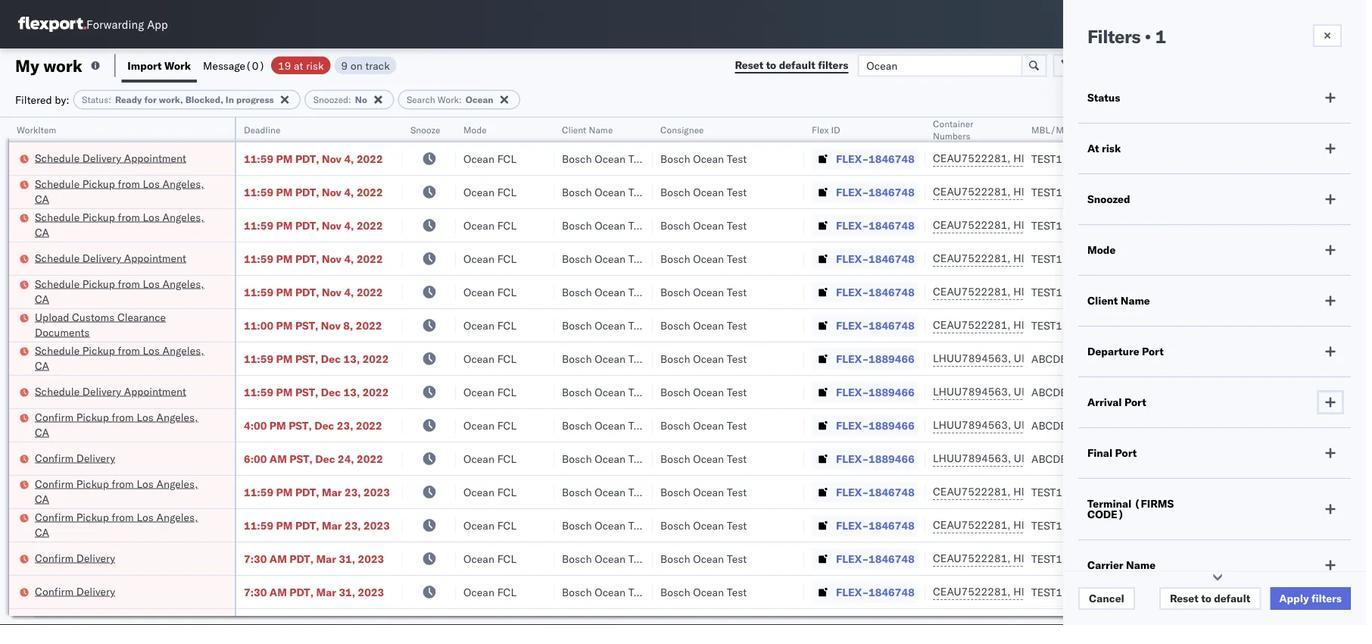 Task type: locate. For each thing, give the bounding box(es) containing it.
ceau7522281, hlxu6269489, hlxu8034992
[[933, 152, 1168, 165], [933, 185, 1168, 198], [933, 218, 1168, 231], [933, 252, 1168, 265], [933, 285, 1168, 298], [933, 318, 1168, 331], [933, 485, 1168, 498], [933, 518, 1168, 531], [933, 552, 1168, 565], [933, 585, 1168, 598]]

work
[[164, 59, 191, 72], [438, 94, 459, 105]]

hlxu8034992 for second confirm delivery link
[[1094, 552, 1168, 565]]

1 vertical spatial appointment
[[124, 251, 186, 264]]

los for 1st schedule pickup from los angeles, ca link
[[143, 177, 160, 190]]

0 horizontal spatial default
[[779, 58, 816, 72]]

1 vertical spatial reset
[[1170, 592, 1199, 605]]

hlxu6269489, for second schedule pickup from los angeles, ca link from the bottom of the page
[[1014, 285, 1091, 298]]

resize handle column header for deadline
[[385, 117, 403, 625]]

apply
[[1280, 592, 1310, 605]]

0 horizontal spatial snoozed
[[313, 94, 349, 105]]

19
[[278, 59, 291, 72]]

: left ready
[[109, 94, 111, 105]]

numbers inside container numbers
[[933, 130, 971, 141]]

1846748 for second confirm delivery link
[[869, 552, 915, 565]]

import work
[[128, 59, 191, 72]]

1 savant from the top
[[1256, 219, 1289, 232]]

by:
[[55, 93, 69, 106]]

pst, for schedule pickup from los angeles, ca
[[295, 352, 319, 365]]

appointment down upload customs clearance documents button
[[124, 384, 186, 398]]

3 schedule delivery appointment from the top
[[35, 384, 186, 398]]

filters up id
[[818, 58, 849, 72]]

0 vertical spatial to
[[766, 58, 777, 72]]

4, for second schedule pickup from los angeles, ca link from the bottom of the page
[[344, 285, 354, 299]]

numbers up at risk
[[1087, 124, 1124, 135]]

mar for second confirm delivery link
[[316, 552, 336, 565]]

reset for reset to default
[[1170, 592, 1199, 605]]

11:59 pm pst, dec 13, 2022 down 11:00 pm pst, nov 8, 2022
[[244, 352, 389, 365]]

2 vertical spatial confirm delivery
[[35, 585, 115, 598]]

abcdefg78456546 up the 'arrival'
[[1032, 352, 1134, 365]]

13, up 4:00 pm pst, dec 23, 2022
[[344, 385, 360, 399]]

client name button
[[555, 120, 638, 136]]

1 horizontal spatial to
[[1202, 592, 1212, 605]]

mode
[[464, 124, 487, 135], [1088, 243, 1116, 256]]

1 vertical spatial port
[[1125, 395, 1147, 409]]

abcdefg78456546
[[1032, 352, 1134, 365], [1032, 385, 1134, 399], [1032, 419, 1134, 432], [1032, 452, 1134, 465]]

1 horizontal spatial work
[[438, 94, 459, 105]]

2 13, from the top
[[344, 385, 360, 399]]

4 ocean fcl from the top
[[464, 252, 517, 265]]

1 vertical spatial confirm pickup from los angeles, ca
[[35, 477, 198, 505]]

2 flex- from the top
[[836, 185, 869, 198]]

1 4, from the top
[[344, 152, 354, 165]]

uetu5238478 down departure
[[1014, 385, 1088, 398]]

default for reset to default
[[1215, 592, 1251, 605]]

9 hlxu6269489, from the top
[[1014, 552, 1091, 565]]

13, down 8,
[[344, 352, 360, 365]]

2 flex-1846748 from the top
[[836, 185, 915, 198]]

0 horizontal spatial work
[[164, 59, 191, 72]]

pm for second schedule pickup from los angeles, ca link from the bottom of the page
[[276, 285, 293, 299]]

1 vertical spatial schedule delivery appointment button
[[35, 250, 186, 267]]

filtered by:
[[15, 93, 69, 106]]

schedule
[[35, 151, 80, 164], [35, 177, 80, 190], [35, 210, 80, 223], [35, 251, 80, 264], [35, 277, 80, 290], [35, 344, 80, 357], [35, 384, 80, 398]]

1 : from the left
[[109, 94, 111, 105]]

2 hlxu8034992 from the top
[[1094, 185, 1168, 198]]

1 vertical spatial 23,
[[345, 485, 361, 499]]

uetu5238478 up the 'arrival'
[[1014, 352, 1088, 365]]

omkar for ceau7522281, hlxu6269489, hlxu8034992
[[1221, 219, 1253, 232]]

0 horizontal spatial risk
[[306, 59, 324, 72]]

los for second schedule pickup from los angeles, ca link from the bottom of the page
[[143, 277, 160, 290]]

1 vertical spatial work
[[438, 94, 459, 105]]

2 ca from the top
[[35, 225, 49, 239]]

1846748
[[869, 152, 915, 165], [869, 185, 915, 198], [869, 219, 915, 232], [869, 252, 915, 265], [869, 285, 915, 299], [869, 319, 915, 332], [869, 485, 915, 499], [869, 519, 915, 532], [869, 552, 915, 565], [869, 585, 915, 599]]

omkar savant
[[1221, 219, 1289, 232], [1221, 419, 1289, 432]]

reset to default
[[1170, 592, 1251, 605]]

schedule pickup from los angeles, ca for second schedule pickup from los angeles, ca link from the bottom of the page
[[35, 277, 204, 305]]

2 ceau7522281, hlxu6269489, hlxu8034992 from the top
[[933, 185, 1168, 198]]

resize handle column header for mode
[[536, 117, 555, 625]]

app
[[147, 17, 168, 31]]

confirm delivery
[[35, 451, 115, 464], [35, 551, 115, 564], [35, 585, 115, 598]]

5 resize handle column header from the left
[[635, 117, 653, 625]]

0 horizontal spatial :
[[109, 94, 111, 105]]

pst, left 8,
[[295, 319, 319, 332]]

0 vertical spatial 11:59 pm pdt, mar 23, 2023
[[244, 485, 390, 499]]

pm for first schedule pickup from los angeles, ca link from the bottom
[[276, 352, 293, 365]]

pickup for first schedule pickup from los angeles, ca link from the bottom
[[82, 344, 115, 357]]

1 horizontal spatial default
[[1215, 592, 1251, 605]]

Search Work text field
[[858, 54, 1023, 77]]

7 resize handle column header from the left
[[908, 117, 926, 625]]

angeles,
[[163, 177, 204, 190], [163, 210, 204, 223], [163, 277, 204, 290], [163, 344, 204, 357], [156, 410, 198, 424], [156, 477, 198, 490], [156, 510, 198, 524]]

snoozed left no
[[313, 94, 349, 105]]

6 ocean fcl from the top
[[464, 319, 517, 332]]

default left the apply
[[1215, 592, 1251, 605]]

test
[[629, 152, 649, 165], [727, 152, 747, 165], [629, 185, 649, 198], [727, 185, 747, 198], [629, 219, 649, 232], [727, 219, 747, 232], [629, 252, 649, 265], [727, 252, 747, 265], [629, 285, 649, 299], [727, 285, 747, 299], [629, 319, 649, 332], [727, 319, 747, 332], [629, 352, 649, 365], [727, 352, 747, 365], [629, 385, 649, 399], [727, 385, 747, 399], [629, 419, 649, 432], [727, 419, 747, 432], [629, 452, 649, 465], [727, 452, 747, 465], [629, 485, 649, 499], [727, 485, 747, 499], [629, 519, 649, 532], [727, 519, 747, 532], [629, 552, 649, 565], [727, 552, 747, 565], [629, 585, 649, 599], [727, 585, 747, 599]]

1 vertical spatial confirm delivery
[[35, 551, 115, 564]]

1 vertical spatial am
[[270, 552, 287, 565]]

2 vertical spatial appointment
[[124, 384, 186, 398]]

4, for second schedule pickup from los angeles, ca link from the top of the page
[[344, 219, 354, 232]]

from
[[118, 177, 140, 190], [118, 210, 140, 223], [118, 277, 140, 290], [118, 344, 140, 357], [112, 410, 134, 424], [112, 477, 134, 490], [112, 510, 134, 524]]

2 resize handle column header from the left
[[385, 117, 403, 625]]

nov for upload customs clearance documents link at the left
[[321, 319, 341, 332]]

1 vertical spatial snoozed
[[1088, 192, 1131, 206]]

work for import
[[164, 59, 191, 72]]

los for 2nd the confirm pickup from los angeles, ca link from the bottom of the page
[[137, 477, 154, 490]]

work right import
[[164, 59, 191, 72]]

0 vertical spatial client
[[562, 124, 587, 135]]

1846748 for 1st schedule pickup from los angeles, ca link
[[869, 185, 915, 198]]

1 horizontal spatial client
[[1088, 294, 1118, 307]]

9 test123456 from the top
[[1032, 552, 1096, 565]]

departure port
[[1088, 345, 1164, 358]]

numbers down container
[[933, 130, 971, 141]]

status for status : ready for work, blocked, in progress
[[82, 94, 109, 105]]

1 vertical spatial confirm delivery button
[[35, 550, 115, 567]]

7:30 am pdt, mar 31, 2023
[[244, 552, 384, 565], [244, 585, 384, 599]]

uetu5238478 up final
[[1014, 418, 1088, 431]]

19 at risk
[[278, 59, 324, 72]]

6 1846748 from the top
[[869, 319, 915, 332]]

upload customs clearance documents
[[35, 310, 166, 339]]

1 horizontal spatial filters
[[1312, 592, 1343, 605]]

•
[[1145, 25, 1152, 48]]

1 hlxu8034992 from the top
[[1094, 152, 1168, 165]]

0 vertical spatial default
[[779, 58, 816, 72]]

workitem button
[[9, 120, 220, 136]]

0 vertical spatial 11:59 pm pst, dec 13, 2022
[[244, 352, 389, 365]]

1 vertical spatial omkar
[[1221, 419, 1253, 432]]

1 vertical spatial confirm pickup from los angeles, ca link
[[35, 476, 215, 506]]

7 fcl from the top
[[497, 352, 517, 365]]

terminal
[[1088, 497, 1132, 510]]

2 vertical spatial confirm pickup from los angeles, ca button
[[35, 510, 215, 541]]

5 flex- from the top
[[836, 285, 869, 299]]

pickup for 1st schedule pickup from los angeles, ca link
[[82, 177, 115, 190]]

omkar savant for ceau7522281, hlxu6269489, hlxu8034992
[[1221, 219, 1289, 232]]

delivery for second confirm delivery link
[[76, 551, 115, 564]]

ready
[[115, 94, 142, 105]]

schedule pickup from los angeles, ca for second schedule pickup from los angeles, ca link from the top of the page
[[35, 210, 204, 239]]

4, for 1st schedule pickup from los angeles, ca link
[[344, 185, 354, 198]]

1 ceau7522281, from the top
[[933, 152, 1011, 165]]

status
[[1088, 91, 1121, 104], [82, 94, 109, 105]]

1 horizontal spatial :
[[349, 94, 351, 105]]

snoozed down at risk
[[1088, 192, 1131, 206]]

work inside 'button'
[[164, 59, 191, 72]]

8 hlxu6269489, from the top
[[1014, 518, 1091, 531]]

2 schedule delivery appointment from the top
[[35, 251, 186, 264]]

pm for second schedule pickup from los angeles, ca link from the top of the page
[[276, 219, 293, 232]]

0 vertical spatial confirm delivery button
[[35, 450, 115, 467]]

8 1846748 from the top
[[869, 519, 915, 532]]

1 vertical spatial to
[[1202, 592, 1212, 605]]

upload
[[35, 310, 69, 324]]

flex-
[[836, 152, 869, 165], [836, 185, 869, 198], [836, 219, 869, 232], [836, 252, 869, 265], [836, 285, 869, 299], [836, 319, 869, 332], [836, 352, 869, 365], [836, 385, 869, 399], [836, 419, 869, 432], [836, 452, 869, 465], [836, 485, 869, 499], [836, 519, 869, 532], [836, 552, 869, 565], [836, 585, 869, 599]]

status up mbl/mawb numbers button
[[1088, 91, 1121, 104]]

pickup for first the confirm pickup from los angeles, ca link from the bottom of the page
[[76, 510, 109, 524]]

1 vertical spatial 11:59 pm pdt, mar 23, 2023
[[244, 519, 390, 532]]

default for reset to default filters
[[779, 58, 816, 72]]

0 horizontal spatial numbers
[[933, 130, 971, 141]]

8 hlxu8034992 from the top
[[1094, 518, 1168, 531]]

1 vertical spatial client
[[1088, 294, 1118, 307]]

3 flex-1889466 from the top
[[836, 419, 915, 432]]

3 11:59 pm pdt, nov 4, 2022 from the top
[[244, 219, 383, 232]]

0 horizontal spatial reset
[[735, 58, 764, 72]]

0 vertical spatial work
[[164, 59, 191, 72]]

schedule delivery appointment down upload customs clearance documents button
[[35, 384, 186, 398]]

6:00
[[244, 452, 267, 465]]

default
[[779, 58, 816, 72], [1215, 592, 1251, 605]]

2 vertical spatial schedule delivery appointment button
[[35, 384, 186, 400]]

0 vertical spatial confirm pickup from los angeles, ca button
[[35, 409, 215, 441]]

6 schedule from the top
[[35, 344, 80, 357]]

numbers for container numbers
[[933, 130, 971, 141]]

abcdefg78456546 down the 'arrival'
[[1032, 419, 1134, 432]]

0 horizontal spatial status
[[82, 94, 109, 105]]

0 horizontal spatial filters
[[818, 58, 849, 72]]

0 horizontal spatial to
[[766, 58, 777, 72]]

nov for second schedule pickup from los angeles, ca link from the bottom of the page
[[322, 285, 342, 299]]

2 vertical spatial schedule delivery appointment
[[35, 384, 186, 398]]

los for 3rd the confirm pickup from los angeles, ca link from the bottom of the page
[[137, 410, 154, 424]]

resize handle column header for client name
[[635, 117, 653, 625]]

confirm delivery button for 6:00 am pst, dec 24, 2022
[[35, 450, 115, 467]]

los for second schedule pickup from los angeles, ca link from the top of the page
[[143, 210, 160, 223]]

2023 for second confirm delivery link
[[358, 552, 384, 565]]

nov for 1st schedule pickup from los angeles, ca link
[[322, 185, 342, 198]]

resize handle column header
[[217, 117, 235, 625], [385, 117, 403, 625], [438, 117, 456, 625], [536, 117, 555, 625], [635, 117, 653, 625], [786, 117, 805, 625], [908, 117, 926, 625], [1006, 117, 1024, 625], [1196, 117, 1214, 625], [1294, 117, 1312, 625], [1339, 117, 1358, 625]]

3 schedule from the top
[[35, 210, 80, 223]]

7 hlxu8034992 from the top
[[1094, 485, 1168, 498]]

documents
[[35, 325, 90, 339]]

: left no
[[349, 94, 351, 105]]

schedule delivery appointment
[[35, 151, 186, 164], [35, 251, 186, 264], [35, 384, 186, 398]]

snoozed
[[313, 94, 349, 105], [1088, 192, 1131, 206]]

1 vertical spatial risk
[[1102, 142, 1121, 155]]

1846748 for first the confirm pickup from los angeles, ca link from the bottom of the page
[[869, 519, 915, 532]]

los for first schedule pickup from los angeles, ca link from the bottom
[[143, 344, 160, 357]]

1889466
[[869, 352, 915, 365], [869, 385, 915, 399], [869, 419, 915, 432], [869, 452, 915, 465]]

pst, up 4:00 pm pst, dec 23, 2022
[[295, 385, 319, 399]]

nov
[[322, 152, 342, 165], [322, 185, 342, 198], [322, 219, 342, 232], [322, 252, 342, 265], [322, 285, 342, 299], [321, 319, 341, 332]]

0 vertical spatial 7:30 am pdt, mar 31, 2023
[[244, 552, 384, 565]]

(firms
[[1135, 497, 1175, 510]]

pdt,
[[295, 152, 319, 165], [295, 185, 319, 198], [295, 219, 319, 232], [295, 252, 319, 265], [295, 285, 319, 299], [295, 485, 319, 499], [295, 519, 319, 532], [290, 552, 314, 565], [290, 585, 314, 599]]

1 flex-1889466 from the top
[[836, 352, 915, 365]]

14 flex- from the top
[[836, 585, 869, 599]]

9 ceau7522281, hlxu6269489, hlxu8034992 from the top
[[933, 552, 1168, 565]]

pst, down 4:00 pm pst, dec 23, 2022
[[290, 452, 313, 465]]

4 ceau7522281, hlxu6269489, hlxu8034992 from the top
[[933, 252, 1168, 265]]

6 flex-1846748 from the top
[[836, 319, 915, 332]]

1 vertical spatial schedule delivery appointment link
[[35, 250, 186, 266]]

11:00 pm pst, nov 8, 2022
[[244, 319, 382, 332]]

resize handle column header for workitem
[[217, 117, 235, 625]]

11:59 pm pst, dec 13, 2022 up 4:00 pm pst, dec 23, 2022
[[244, 385, 389, 399]]

confirm delivery button
[[35, 450, 115, 467], [35, 550, 115, 567], [35, 584, 115, 600]]

3 abcdefg78456546 from the top
[[1032, 419, 1134, 432]]

los
[[143, 177, 160, 190], [143, 210, 160, 223], [143, 277, 160, 290], [143, 344, 160, 357], [137, 410, 154, 424], [137, 477, 154, 490], [137, 510, 154, 524]]

status for status
[[1088, 91, 1121, 104]]

schedule delivery appointment link down upload customs clearance documents button
[[35, 384, 186, 399]]

from for first schedule pickup from los angeles, ca link from the bottom
[[118, 344, 140, 357]]

port right the 'arrival'
[[1125, 395, 1147, 409]]

5 confirm from the top
[[35, 551, 74, 564]]

2 lhuu7894563, from the top
[[933, 385, 1012, 398]]

appointment
[[124, 151, 186, 164], [124, 251, 186, 264], [124, 384, 186, 398]]

appointment down the workitem button
[[124, 151, 186, 164]]

0 vertical spatial confirm delivery link
[[35, 450, 115, 466]]

filters
[[1088, 25, 1141, 48]]

work right search at left
[[438, 94, 459, 105]]

for
[[144, 94, 157, 105]]

6 confirm from the top
[[35, 585, 74, 598]]

import
[[128, 59, 162, 72]]

1 vertical spatial savant
[[1256, 419, 1289, 432]]

1 schedule delivery appointment from the top
[[35, 151, 186, 164]]

mar for 2nd the confirm pickup from los angeles, ca link from the bottom of the page
[[322, 485, 342, 499]]

1 horizontal spatial mode
[[1088, 243, 1116, 256]]

6 ca from the top
[[35, 492, 49, 505]]

to
[[766, 58, 777, 72], [1202, 592, 1212, 605]]

1 lhuu7894563, uetu5238478 from the top
[[933, 352, 1088, 365]]

4 schedule pickup from los angeles, ca link from the top
[[35, 343, 215, 373]]

snoozed : no
[[313, 94, 367, 105]]

hlxu6269489, for upload customs clearance documents link at the left
[[1014, 318, 1091, 331]]

operator
[[1221, 124, 1258, 135]]

pickup
[[82, 177, 115, 190], [82, 210, 115, 223], [82, 277, 115, 290], [82, 344, 115, 357], [76, 410, 109, 424], [76, 477, 109, 490], [76, 510, 109, 524]]

(0)
[[245, 59, 265, 72]]

1846748 for second schedule pickup from los angeles, ca link from the top of the page
[[869, 219, 915, 232]]

10 hlxu6269489, from the top
[[1014, 585, 1091, 598]]

port right departure
[[1143, 345, 1164, 358]]

on
[[351, 59, 363, 72]]

0 vertical spatial omkar savant
[[1221, 219, 1289, 232]]

dec up 6:00 am pst, dec 24, 2022
[[315, 419, 334, 432]]

ocean
[[466, 94, 494, 105], [464, 152, 495, 165], [595, 152, 626, 165], [693, 152, 724, 165], [464, 185, 495, 198], [595, 185, 626, 198], [693, 185, 724, 198], [464, 219, 495, 232], [595, 219, 626, 232], [693, 219, 724, 232], [464, 252, 495, 265], [595, 252, 626, 265], [693, 252, 724, 265], [464, 285, 495, 299], [595, 285, 626, 299], [693, 285, 724, 299], [464, 319, 495, 332], [595, 319, 626, 332], [693, 319, 724, 332], [464, 352, 495, 365], [595, 352, 626, 365], [693, 352, 724, 365], [464, 385, 495, 399], [595, 385, 626, 399], [693, 385, 724, 399], [464, 419, 495, 432], [595, 419, 626, 432], [693, 419, 724, 432], [464, 452, 495, 465], [595, 452, 626, 465], [693, 452, 724, 465], [464, 485, 495, 499], [595, 485, 626, 499], [693, 485, 724, 499], [464, 519, 495, 532], [595, 519, 626, 532], [693, 519, 724, 532], [464, 552, 495, 565], [595, 552, 626, 565], [693, 552, 724, 565], [464, 585, 495, 599], [595, 585, 626, 599], [693, 585, 724, 599]]

schedule delivery appointment for third schedule delivery appointment link from the top of the page
[[35, 384, 186, 398]]

ocean fcl
[[464, 152, 517, 165], [464, 185, 517, 198], [464, 219, 517, 232], [464, 252, 517, 265], [464, 285, 517, 299], [464, 319, 517, 332], [464, 352, 517, 365], [464, 385, 517, 399], [464, 419, 517, 432], [464, 452, 517, 465], [464, 485, 517, 499], [464, 519, 517, 532], [464, 552, 517, 565], [464, 585, 517, 599]]

0 vertical spatial 31,
[[339, 552, 355, 565]]

numbers
[[1087, 124, 1124, 135], [933, 130, 971, 141]]

1 vertical spatial 7:30
[[244, 585, 267, 599]]

2 horizontal spatial :
[[459, 94, 462, 105]]

flex-1846748
[[836, 152, 915, 165], [836, 185, 915, 198], [836, 219, 915, 232], [836, 252, 915, 265], [836, 285, 915, 299], [836, 319, 915, 332], [836, 485, 915, 499], [836, 519, 915, 532], [836, 552, 915, 565], [836, 585, 915, 599]]

: for status
[[109, 94, 111, 105]]

0 vertical spatial snoozed
[[313, 94, 349, 105]]

0 vertical spatial omkar
[[1221, 219, 1253, 232]]

abcdefg78456546 up terminal
[[1032, 452, 1134, 465]]

schedule delivery appointment button up customs on the left
[[35, 250, 186, 267]]

23,
[[337, 419, 353, 432], [345, 485, 361, 499], [345, 519, 361, 532]]

client name
[[562, 124, 613, 135], [1088, 294, 1151, 307]]

omkar for lhuu7894563, uetu5238478
[[1221, 419, 1253, 432]]

schedule pickup from los angeles, ca for 1st schedule pickup from los angeles, ca link
[[35, 177, 204, 205]]

2 : from the left
[[349, 94, 351, 105]]

1 vertical spatial mode
[[1088, 243, 1116, 256]]

0 vertical spatial appointment
[[124, 151, 186, 164]]

to for reset to default filters
[[766, 58, 777, 72]]

schedule delivery appointment down the workitem button
[[35, 151, 186, 164]]

confirm delivery button for 7:30 am pdt, mar 31, 2023
[[35, 584, 115, 600]]

0 vertical spatial am
[[270, 452, 287, 465]]

1 horizontal spatial status
[[1088, 91, 1121, 104]]

1 confirm delivery from the top
[[35, 451, 115, 464]]

1 horizontal spatial numbers
[[1087, 124, 1124, 135]]

0 vertical spatial schedule delivery appointment button
[[35, 150, 186, 167]]

1 horizontal spatial snoozed
[[1088, 192, 1131, 206]]

hlxu6269489,
[[1014, 152, 1091, 165], [1014, 185, 1091, 198], [1014, 218, 1091, 231], [1014, 252, 1091, 265], [1014, 285, 1091, 298], [1014, 318, 1091, 331], [1014, 485, 1091, 498], [1014, 518, 1091, 531], [1014, 552, 1091, 565], [1014, 585, 1091, 598]]

1 vertical spatial 7:30 am pdt, mar 31, 2023
[[244, 585, 384, 599]]

hlxu8034992
[[1094, 152, 1168, 165], [1094, 185, 1168, 198], [1094, 218, 1168, 231], [1094, 252, 1168, 265], [1094, 285, 1168, 298], [1094, 318, 1168, 331], [1094, 485, 1168, 498], [1094, 518, 1168, 531], [1094, 552, 1168, 565], [1094, 585, 1168, 598]]

ceau7522281,
[[933, 152, 1011, 165], [933, 185, 1011, 198], [933, 218, 1011, 231], [933, 252, 1011, 265], [933, 285, 1011, 298], [933, 318, 1011, 331], [933, 485, 1011, 498], [933, 518, 1011, 531], [933, 552, 1011, 565], [933, 585, 1011, 598]]

flexport. image
[[18, 17, 86, 32]]

my work
[[15, 55, 82, 76]]

appointment up clearance
[[124, 251, 186, 264]]

dec down 11:00 pm pst, nov 8, 2022
[[321, 352, 341, 365]]

1 ceau7522281, hlxu6269489, hlxu8034992 from the top
[[933, 152, 1168, 165]]

7 ca from the top
[[35, 525, 49, 539]]

flex-1846748 button
[[812, 148, 918, 169], [812, 148, 918, 169], [812, 181, 918, 203], [812, 181, 918, 203], [812, 215, 918, 236], [812, 215, 918, 236], [812, 248, 918, 269], [812, 248, 918, 269], [812, 281, 918, 303], [812, 281, 918, 303], [812, 315, 918, 336], [812, 315, 918, 336], [812, 481, 918, 503], [812, 481, 918, 503], [812, 515, 918, 536], [812, 515, 918, 536], [812, 548, 918, 569], [812, 548, 918, 569], [812, 581, 918, 603], [812, 581, 918, 603]]

port
[[1143, 345, 1164, 358], [1125, 395, 1147, 409], [1116, 446, 1137, 459]]

pm for 3rd the confirm pickup from los angeles, ca link from the bottom of the page
[[270, 419, 286, 432]]

resize handle column header for container numbers
[[1006, 117, 1024, 625]]

2 vertical spatial schedule delivery appointment link
[[35, 384, 186, 399]]

filters right the apply
[[1312, 592, 1343, 605]]

pickup for 2nd the confirm pickup from los angeles, ca link from the bottom of the page
[[76, 477, 109, 490]]

7 ceau7522281, from the top
[[933, 485, 1011, 498]]

3 schedule delivery appointment button from the top
[[35, 384, 186, 400]]

pickup for second schedule pickup from los angeles, ca link from the bottom of the page
[[82, 277, 115, 290]]

2 vertical spatial confirm pickup from los angeles, ca
[[35, 510, 198, 539]]

0 vertical spatial confirm pickup from los angeles, ca link
[[35, 409, 215, 440]]

0 vertical spatial 13,
[[344, 352, 360, 365]]

2023
[[364, 485, 390, 499], [364, 519, 390, 532], [358, 552, 384, 565], [358, 585, 384, 599]]

port right final
[[1116, 446, 1137, 459]]

lhuu7894563,
[[933, 352, 1012, 365], [933, 385, 1012, 398], [933, 418, 1012, 431], [933, 452, 1012, 465]]

4:00 pm pst, dec 23, 2022
[[244, 419, 382, 432]]

hlxu8034992 for 2nd the confirm pickup from los angeles, ca link from the bottom of the page
[[1094, 485, 1168, 498]]

1 fcl from the top
[[497, 152, 517, 165]]

0 vertical spatial reset
[[735, 58, 764, 72]]

9 ceau7522281, from the top
[[933, 552, 1011, 565]]

0 vertical spatial confirm pickup from los angeles, ca
[[35, 410, 198, 439]]

default up "flex" in the right top of the page
[[779, 58, 816, 72]]

6 fcl from the top
[[497, 319, 517, 332]]

0 horizontal spatial mode
[[464, 124, 487, 135]]

1 hlxu6269489, from the top
[[1014, 152, 1091, 165]]

savant for lhuu7894563, uetu5238478
[[1256, 419, 1289, 432]]

schedule delivery appointment button down the workitem button
[[35, 150, 186, 167]]

1 vertical spatial confirm pickup from los angeles, ca button
[[35, 476, 215, 508]]

hlxu8034992 for 1st schedule pickup from los angeles, ca link
[[1094, 185, 1168, 198]]

4 schedule pickup from los angeles, ca from the top
[[35, 344, 204, 372]]

filtered
[[15, 93, 52, 106]]

1 vertical spatial omkar savant
[[1221, 419, 1289, 432]]

status right 'by:'
[[82, 94, 109, 105]]

0 vertical spatial name
[[589, 124, 613, 135]]

2 schedule from the top
[[35, 177, 80, 190]]

snoozed for snoozed : no
[[313, 94, 349, 105]]

4:00
[[244, 419, 267, 432]]

blocked,
[[185, 94, 223, 105]]

dec up 4:00 pm pst, dec 23, 2022
[[321, 385, 341, 399]]

11:59 pm pst, dec 13, 2022
[[244, 352, 389, 365], [244, 385, 389, 399]]

1 vertical spatial confirm delivery link
[[35, 550, 115, 566]]

5 ceau7522281, hlxu6269489, hlxu8034992 from the top
[[933, 285, 1168, 298]]

3 fcl from the top
[[497, 219, 517, 232]]

pst, up 6:00 am pst, dec 24, 2022
[[289, 419, 312, 432]]

to for reset to default
[[1202, 592, 1212, 605]]

numbers for mbl/mawb numbers
[[1087, 124, 1124, 135]]

confirm delivery link for 6:00
[[35, 450, 115, 466]]

1 vertical spatial 11:59 pm pst, dec 13, 2022
[[244, 385, 389, 399]]

2 omkar savant from the top
[[1221, 419, 1289, 432]]

2 vertical spatial confirm delivery button
[[35, 584, 115, 600]]

schedule delivery appointment button down upload customs clearance documents button
[[35, 384, 186, 400]]

10 test123456 from the top
[[1032, 585, 1096, 599]]

0 vertical spatial port
[[1143, 345, 1164, 358]]

0 horizontal spatial client name
[[562, 124, 613, 135]]

14 ocean fcl from the top
[[464, 585, 517, 599]]

filters
[[818, 58, 849, 72], [1312, 592, 1343, 605]]

schedule delivery appointment button
[[35, 150, 186, 167], [35, 250, 186, 267], [35, 384, 186, 400]]

2 vertical spatial confirm pickup from los angeles, ca link
[[35, 510, 215, 540]]

search work : ocean
[[407, 94, 494, 105]]

1 vertical spatial default
[[1215, 592, 1251, 605]]

1 horizontal spatial client name
[[1088, 294, 1151, 307]]

client inside button
[[562, 124, 587, 135]]

schedule delivery appointment link up customs on the left
[[35, 250, 186, 266]]

uetu5238478 up terminal
[[1014, 452, 1088, 465]]

2 vertical spatial confirm delivery link
[[35, 584, 115, 599]]

am for confirm delivery link associated with 7:30
[[270, 585, 287, 599]]

2023 for 2nd the confirm pickup from los angeles, ca link from the bottom of the page
[[364, 485, 390, 499]]

2 confirm pickup from los angeles, ca from the top
[[35, 477, 198, 505]]

2 vertical spatial port
[[1116, 446, 1137, 459]]

abcdefg78456546 down departure
[[1032, 385, 1134, 399]]

5 1846748 from the top
[[869, 285, 915, 299]]

pst, for confirm pickup from los angeles, ca
[[289, 419, 312, 432]]

6 hlxu8034992 from the top
[[1094, 318, 1168, 331]]

6 test123456 from the top
[[1032, 319, 1096, 332]]

code)
[[1088, 508, 1125, 521]]

5 hlxu6269489, from the top
[[1014, 285, 1091, 298]]

1846748 for second schedule pickup from los angeles, ca link from the bottom of the page
[[869, 285, 915, 299]]

0 vertical spatial mode
[[464, 124, 487, 135]]

0 vertical spatial client name
[[562, 124, 613, 135]]

1 confirm pickup from los angeles, ca from the top
[[35, 410, 198, 439]]

schedule delivery appointment up customs on the left
[[35, 251, 186, 264]]

pm for upload customs clearance documents link at the left
[[276, 319, 293, 332]]

0 horizontal spatial client
[[562, 124, 587, 135]]

schedule pickup from los angeles, ca button
[[35, 176, 215, 208], [35, 209, 215, 241], [35, 276, 215, 308], [35, 343, 215, 375]]

1 vertical spatial schedule delivery appointment
[[35, 251, 186, 264]]

3 uetu5238478 from the top
[[1014, 418, 1088, 431]]

0 vertical spatial confirm delivery
[[35, 451, 115, 464]]

2 uetu5238478 from the top
[[1014, 385, 1088, 398]]

4 1889466 from the top
[[869, 452, 915, 465]]

0 vertical spatial savant
[[1256, 219, 1289, 232]]

9 flex- from the top
[[836, 419, 869, 432]]

1 vertical spatial 13,
[[344, 385, 360, 399]]

3 schedule delivery appointment link from the top
[[35, 384, 186, 399]]

7 ocean fcl from the top
[[464, 352, 517, 365]]

schedule delivery appointment link down the workitem button
[[35, 150, 186, 166]]

: right search at left
[[459, 94, 462, 105]]

pst, down 11:00 pm pst, nov 8, 2022
[[295, 352, 319, 365]]

8 ceau7522281, from the top
[[933, 518, 1011, 531]]

0 vertical spatial 7:30
[[244, 552, 267, 565]]

filters • 1
[[1088, 25, 1167, 48]]

delivery
[[82, 151, 121, 164], [82, 251, 121, 264], [82, 384, 121, 398], [76, 451, 115, 464], [76, 551, 115, 564], [76, 585, 115, 598]]

container numbers
[[933, 118, 974, 141]]



Task type: describe. For each thing, give the bounding box(es) containing it.
2 vertical spatial name
[[1127, 558, 1156, 572]]

container numbers button
[[926, 114, 1009, 142]]

apply filters
[[1280, 592, 1343, 605]]

am for confirm delivery link related to 6:00
[[270, 452, 287, 465]]

hlxu8034992 for second schedule pickup from los angeles, ca link from the top of the page
[[1094, 218, 1168, 231]]

24,
[[338, 452, 354, 465]]

1 confirm pickup from los angeles, ca link from the top
[[35, 409, 215, 440]]

os
[[1324, 19, 1338, 30]]

6 flex- from the top
[[836, 319, 869, 332]]

work
[[43, 55, 82, 76]]

14 fcl from the top
[[497, 585, 517, 599]]

1 schedule pickup from los angeles, ca link from the top
[[35, 176, 215, 206]]

1 11:59 pm pdt, nov 4, 2022 from the top
[[244, 152, 383, 165]]

3 11:59 from the top
[[244, 219, 274, 232]]

mbl/mawb numbers
[[1032, 124, 1124, 135]]

search
[[407, 94, 435, 105]]

2 11:59 pm pdt, nov 4, 2022 from the top
[[244, 185, 383, 198]]

port for final port
[[1116, 446, 1137, 459]]

1 schedule pickup from los angeles, ca button from the top
[[35, 176, 215, 208]]

mbl/mawb
[[1032, 124, 1085, 135]]

reset to default button
[[1160, 587, 1262, 610]]

carrier
[[1088, 558, 1124, 572]]

3 ceau7522281, hlxu6269489, hlxu8034992 from the top
[[933, 218, 1168, 231]]

4 ca from the top
[[35, 359, 49, 372]]

1 ocean fcl from the top
[[464, 152, 517, 165]]

2 vertical spatial 23,
[[345, 519, 361, 532]]

3 ca from the top
[[35, 292, 49, 305]]

1 7:30 from the top
[[244, 552, 267, 565]]

snoozed for snoozed
[[1088, 192, 1131, 206]]

pm for first the confirm pickup from los angeles, ca link from the bottom of the page
[[276, 519, 293, 532]]

0 vertical spatial 23,
[[337, 419, 353, 432]]

cancel
[[1089, 592, 1125, 605]]

3 1889466 from the top
[[869, 419, 915, 432]]

omkar savant for lhuu7894563, uetu5238478
[[1221, 419, 1289, 432]]

1 31, from the top
[[339, 552, 355, 565]]

5 11:59 from the top
[[244, 285, 274, 299]]

4 flex- from the top
[[836, 252, 869, 265]]

7 ceau7522281, hlxu6269489, hlxu8034992 from the top
[[933, 485, 1168, 498]]

3 confirm pickup from los angeles, ca button from the top
[[35, 510, 215, 541]]

7 11:59 from the top
[[244, 385, 274, 399]]

confirm delivery for 7:30 am pdt, mar 31, 2023
[[35, 585, 115, 598]]

from for 2nd the confirm pickup from los angeles, ca link from the bottom of the page
[[112, 477, 134, 490]]

8,
[[343, 319, 353, 332]]

4 11:59 pm pdt, nov 4, 2022 from the top
[[244, 252, 383, 265]]

12 flex- from the top
[[836, 519, 869, 532]]

consignee
[[661, 124, 704, 135]]

delivery for confirm delivery link associated with 7:30
[[76, 585, 115, 598]]

10 fcl from the top
[[497, 452, 517, 465]]

2 31, from the top
[[339, 585, 355, 599]]

hlxu8034992 for second schedule pickup from los angeles, ca link from the bottom of the page
[[1094, 285, 1168, 298]]

2 confirm pickup from los angeles, ca button from the top
[[35, 476, 215, 508]]

os button
[[1314, 7, 1349, 42]]

progress
[[236, 94, 274, 105]]

1 11:59 pm pdt, mar 23, 2023 from the top
[[244, 485, 390, 499]]

confirm delivery link for 7:30
[[35, 584, 115, 599]]

pm for 1st schedule pickup from los angeles, ca link
[[276, 185, 293, 198]]

1 vertical spatial name
[[1121, 294, 1151, 307]]

snooze
[[411, 124, 440, 135]]

customs
[[72, 310, 115, 324]]

5 flex-1846748 from the top
[[836, 285, 915, 299]]

dec left 24,
[[315, 452, 335, 465]]

mode inside button
[[464, 124, 487, 135]]

1 schedule delivery appointment link from the top
[[35, 150, 186, 166]]

hlxu6269489, for 2nd the confirm pickup from los angeles, ca link from the bottom of the page
[[1014, 485, 1091, 498]]

final port
[[1088, 446, 1137, 459]]

forwarding app
[[86, 17, 168, 31]]

hlxu6269489, for 1st schedule pickup from los angeles, ca link
[[1014, 185, 1091, 198]]

resize handle column header for mbl/mawb numbers
[[1196, 117, 1214, 625]]

10 1846748 from the top
[[869, 585, 915, 599]]

11 flex- from the top
[[836, 485, 869, 499]]

in
[[226, 94, 234, 105]]

5 schedule from the top
[[35, 277, 80, 290]]

pm for 2nd the confirm pickup from los angeles, ca link from the bottom of the page
[[276, 485, 293, 499]]

at
[[1088, 142, 1100, 155]]

from for first the confirm pickup from los angeles, ca link from the bottom of the page
[[112, 510, 134, 524]]

import work button
[[121, 48, 197, 83]]

1 vertical spatial filters
[[1312, 592, 1343, 605]]

forwarding app link
[[18, 17, 168, 32]]

1 appointment from the top
[[124, 151, 186, 164]]

arrival port
[[1088, 395, 1147, 409]]

4 test123456 from the top
[[1032, 252, 1096, 265]]

3 lhuu7894563, uetu5238478 from the top
[[933, 418, 1088, 431]]

1846748 for upload customs clearance documents link at the left
[[869, 319, 915, 332]]

cancel button
[[1079, 587, 1136, 610]]

upload customs clearance documents button
[[35, 309, 215, 341]]

my
[[15, 55, 39, 76]]

2 7:30 am pdt, mar 31, 2023 from the top
[[244, 585, 384, 599]]

from for second schedule pickup from los angeles, ca link from the top of the page
[[118, 210, 140, 223]]

id
[[832, 124, 841, 135]]

1 11:59 from the top
[[244, 152, 274, 165]]

hlxu6269489, for second schedule pickup from los angeles, ca link from the top of the page
[[1014, 218, 1091, 231]]

workitem
[[17, 124, 56, 135]]

6:00 am pst, dec 24, 2022
[[244, 452, 383, 465]]

2 confirm from the top
[[35, 451, 74, 464]]

1 confirm from the top
[[35, 410, 74, 424]]

10 flex- from the top
[[836, 452, 869, 465]]

2 11:59 from the top
[[244, 185, 274, 198]]

8 fcl from the top
[[497, 385, 517, 399]]

at risk
[[1088, 142, 1121, 155]]

reset to default filters
[[735, 58, 849, 72]]

client name inside button
[[562, 124, 613, 135]]

port for departure port
[[1143, 345, 1164, 358]]

11:00
[[244, 319, 274, 332]]

2 test123456 from the top
[[1032, 185, 1096, 198]]

forwarding
[[86, 17, 144, 31]]

flex id
[[812, 124, 841, 135]]

2 ocean fcl from the top
[[464, 185, 517, 198]]

1 7:30 am pdt, mar 31, 2023 from the top
[[244, 552, 384, 565]]

3 schedule pickup from los angeles, ca button from the top
[[35, 276, 215, 308]]

4 11:59 from the top
[[244, 252, 274, 265]]

deadline
[[244, 124, 281, 135]]

0 vertical spatial risk
[[306, 59, 324, 72]]

track
[[365, 59, 390, 72]]

1 uetu5238478 from the top
[[1014, 352, 1088, 365]]

4 abcdefg78456546 from the top
[[1032, 452, 1134, 465]]

9 ocean fcl from the top
[[464, 419, 517, 432]]

3 confirm from the top
[[35, 477, 74, 490]]

10 hlxu8034992 from the top
[[1094, 585, 1168, 598]]

13 fcl from the top
[[497, 552, 517, 565]]

4 flex-1889466 from the top
[[836, 452, 915, 465]]

8 ceau7522281, hlxu6269489, hlxu8034992 from the top
[[933, 518, 1168, 531]]

1 horizontal spatial risk
[[1102, 142, 1121, 155]]

1846748 for 2nd the confirm pickup from los angeles, ca link from the bottom of the page
[[869, 485, 915, 499]]

4 fcl from the top
[[497, 252, 517, 265]]

2 confirm delivery from the top
[[35, 551, 115, 564]]

work,
[[159, 94, 183, 105]]

at
[[294, 59, 303, 72]]

message (0)
[[203, 59, 265, 72]]

carrier name
[[1088, 558, 1156, 572]]

reset to default filters button
[[726, 54, 858, 77]]

delivery for third schedule delivery appointment link from the top of the page
[[82, 384, 121, 398]]

resize handle column header for flex id
[[908, 117, 926, 625]]

mbl/mawb numbers button
[[1024, 120, 1199, 136]]

: for snoozed
[[349, 94, 351, 105]]

5 11:59 pm pdt, nov 4, 2022 from the top
[[244, 285, 383, 299]]

1 flex- from the top
[[836, 152, 869, 165]]

terminal (firms code)
[[1088, 497, 1175, 521]]

pickup for 3rd the confirm pickup from los angeles, ca link from the bottom of the page
[[76, 410, 109, 424]]

2 schedule delivery appointment link from the top
[[35, 250, 186, 266]]

2023 for first the confirm pickup from los angeles, ca link from the bottom of the page
[[364, 519, 390, 532]]

1 vertical spatial client name
[[1088, 294, 1151, 307]]

mar for first the confirm pickup from los angeles, ca link from the bottom of the page
[[322, 519, 342, 532]]

11 resize handle column header from the left
[[1339, 117, 1358, 625]]

4 schedule from the top
[[35, 251, 80, 264]]

hlxu8034992 for upload customs clearance documents link at the left
[[1094, 318, 1168, 331]]

message
[[203, 59, 245, 72]]

status : ready for work, blocked, in progress
[[82, 94, 274, 105]]

2 appointment from the top
[[124, 251, 186, 264]]

savant for ceau7522281, hlxu6269489, hlxu8034992
[[1256, 219, 1289, 232]]

clearance
[[117, 310, 166, 324]]

no
[[355, 94, 367, 105]]

8 test123456 from the top
[[1032, 519, 1096, 532]]

consignee button
[[653, 120, 789, 136]]

from for second schedule pickup from los angeles, ca link from the bottom of the page
[[118, 277, 140, 290]]

hlxu6269489, for first the confirm pickup from los angeles, ca link from the bottom of the page
[[1014, 518, 1091, 531]]

4 ceau7522281, from the top
[[933, 252, 1011, 265]]

actions
[[1321, 124, 1353, 135]]

apply filters button
[[1271, 587, 1352, 610]]

5 ceau7522281, from the top
[[933, 285, 1011, 298]]

los for first the confirm pickup from los angeles, ca link from the bottom of the page
[[137, 510, 154, 524]]

deadline button
[[236, 120, 388, 136]]

9 11:59 from the top
[[244, 519, 274, 532]]

2 confirm delivery link from the top
[[35, 550, 115, 566]]

departure
[[1088, 345, 1140, 358]]

9 on track
[[341, 59, 390, 72]]

reset for reset to default filters
[[735, 58, 764, 72]]

4 4, from the top
[[344, 252, 354, 265]]

confirm delivery for 6:00 am pst, dec 24, 2022
[[35, 451, 115, 464]]

10 ceau7522281, hlxu6269489, hlxu8034992 from the top
[[933, 585, 1168, 598]]

hlxu6269489, for second confirm delivery link
[[1014, 552, 1091, 565]]

4 hlxu8034992 from the top
[[1094, 252, 1168, 265]]

7 schedule from the top
[[35, 384, 80, 398]]

2 fcl from the top
[[497, 185, 517, 198]]

flex id button
[[805, 120, 911, 136]]

delivery for third schedule delivery appointment link from the bottom of the page
[[82, 151, 121, 164]]

resize handle column header for consignee
[[786, 117, 805, 625]]

arrival
[[1088, 395, 1122, 409]]

hlxu8034992 for first the confirm pickup from los angeles, ca link from the bottom of the page
[[1094, 518, 1168, 531]]

work for search
[[438, 94, 459, 105]]

schedule delivery appointment for third schedule delivery appointment link from the bottom of the page
[[35, 151, 186, 164]]

9
[[341, 59, 348, 72]]

pickup for second schedule pickup from los angeles, ca link from the top of the page
[[82, 210, 115, 223]]

mode button
[[456, 120, 539, 136]]

upload customs clearance documents link
[[35, 309, 215, 340]]

2 1889466 from the top
[[869, 385, 915, 399]]

name inside button
[[589, 124, 613, 135]]

schedule delivery appointment for 2nd schedule delivery appointment link from the top
[[35, 251, 186, 264]]

flex
[[812, 124, 829, 135]]

3 lhuu7894563, from the top
[[933, 418, 1012, 431]]

from for 3rd the confirm pickup from los angeles, ca link from the bottom of the page
[[112, 410, 134, 424]]

0 vertical spatial filters
[[818, 58, 849, 72]]

final
[[1088, 446, 1113, 459]]

from for 1st schedule pickup from los angeles, ca link
[[118, 177, 140, 190]]

2 flex-1889466 from the top
[[836, 385, 915, 399]]

container
[[933, 118, 974, 129]]

5 ca from the top
[[35, 425, 49, 439]]

Search Shipments (/) text field
[[1077, 13, 1223, 36]]

3 test123456 from the top
[[1032, 219, 1096, 232]]

2 confirm delivery button from the top
[[35, 550, 115, 567]]

1 1846748 from the top
[[869, 152, 915, 165]]

1
[[1156, 25, 1167, 48]]

8 flex-1846748 from the top
[[836, 519, 915, 532]]



Task type: vqa. For each thing, say whether or not it's contained in the screenshot.
THE SUMMARY Button
no



